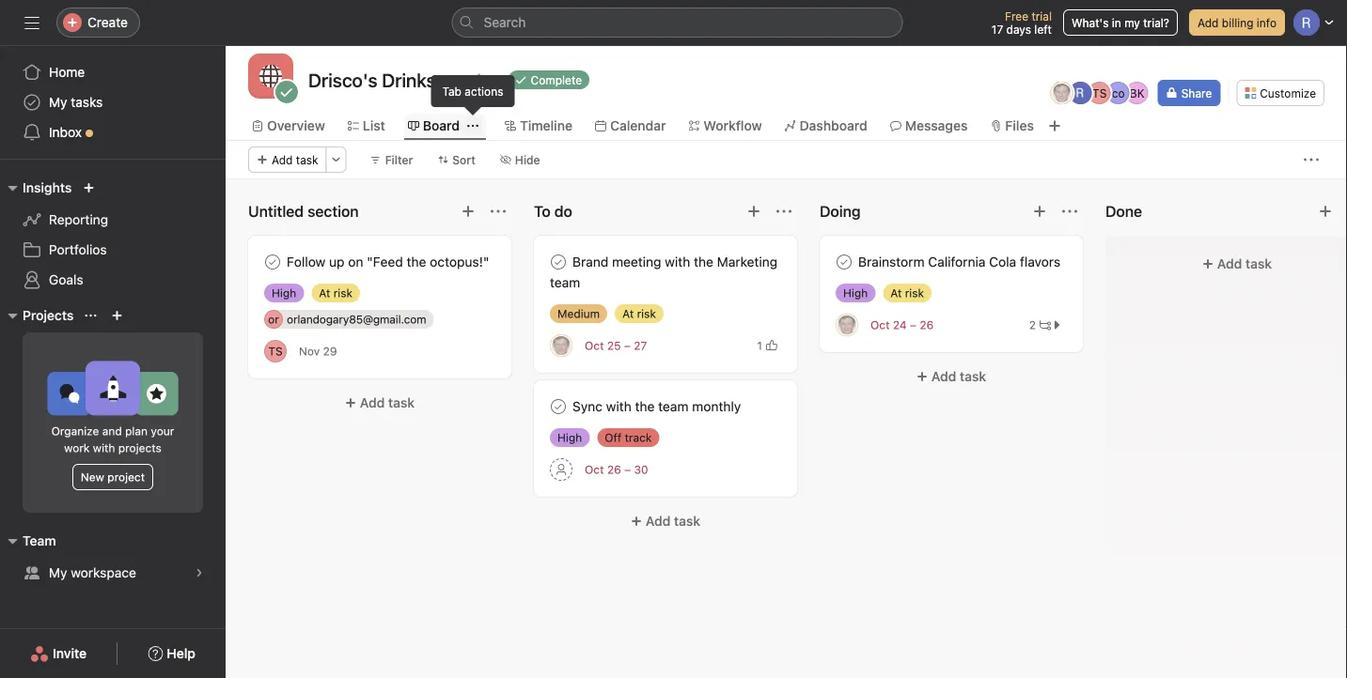 Task type: locate. For each thing, give the bounding box(es) containing it.
1 horizontal spatial team
[[658, 399, 689, 415]]

my inside the global element
[[49, 94, 67, 110]]

completed checkbox left "follow"
[[261, 251, 284, 274]]

0 horizontal spatial the
[[407, 254, 426, 270]]

0 vertical spatial oct
[[871, 319, 890, 332]]

ts
[[1092, 86, 1107, 100], [268, 345, 283, 358]]

26 right 24
[[920, 319, 934, 332]]

off track
[[605, 432, 652, 445]]

completed image left sync
[[547, 396, 570, 418]]

1 horizontal spatial completed image
[[833, 251, 856, 274]]

0 horizontal spatial ja
[[555, 339, 567, 353]]

what's in my trial?
[[1072, 16, 1169, 29]]

brand
[[573, 254, 609, 270]]

1 vertical spatial team
[[658, 399, 689, 415]]

0 horizontal spatial at risk
[[319, 287, 353, 300]]

ts down or
[[268, 345, 283, 358]]

up
[[329, 254, 345, 270]]

medium
[[557, 307, 600, 321]]

0 horizontal spatial ts
[[268, 345, 283, 358]]

oct 25 – 27
[[585, 339, 647, 353]]

2 my from the top
[[49, 565, 67, 581]]

2 vertical spatial with
[[93, 442, 115, 455]]

add billing info button
[[1189, 9, 1285, 36]]

messages
[[905, 118, 968, 133]]

0 horizontal spatial more section actions image
[[491, 204, 506, 219]]

completed checkbox for untitled section
[[261, 251, 284, 274]]

29
[[323, 345, 337, 358]]

trial
[[1032, 9, 1052, 23]]

ts inside button
[[268, 345, 283, 358]]

search button
[[452, 8, 903, 38]]

2 add task image from the left
[[1032, 204, 1047, 219]]

2 horizontal spatial high
[[843, 287, 868, 300]]

cola
[[989, 254, 1016, 270]]

ja button for doing
[[836, 314, 858, 337]]

0 vertical spatial ts
[[1092, 86, 1107, 100]]

home
[[49, 64, 85, 80]]

or
[[268, 313, 279, 326]]

free
[[1005, 9, 1028, 23]]

at risk for untitled section
[[319, 287, 353, 300]]

1 add task image from the left
[[746, 204, 761, 219]]

3 add task image from the left
[[1318, 204, 1333, 219]]

with
[[665, 254, 690, 270], [606, 399, 632, 415], [93, 442, 115, 455]]

my left tasks
[[49, 94, 67, 110]]

ja button for to do
[[550, 335, 573, 357]]

completed checkbox for doing
[[833, 251, 856, 274]]

risk up oct 24 – 26 at the right of the page
[[905, 287, 924, 300]]

with down and
[[93, 442, 115, 455]]

completed image left "follow"
[[261, 251, 284, 274]]

show options, current sort, top image
[[85, 310, 96, 322]]

"feed
[[367, 254, 403, 270]]

risk up the orlandogary85@gmail.com
[[333, 287, 353, 300]]

global element
[[0, 46, 226, 159]]

to do
[[534, 203, 572, 220]]

1 completed image from the left
[[261, 251, 284, 274]]

high down sync
[[557, 432, 582, 445]]

work
[[64, 442, 90, 455]]

on
[[348, 254, 363, 270]]

task
[[296, 153, 318, 166], [1246, 256, 1272, 272], [960, 369, 986, 385], [388, 395, 415, 411], [674, 514, 700, 529]]

sort button
[[429, 147, 484, 173]]

your
[[151, 425, 174, 438]]

1 horizontal spatial at risk
[[622, 307, 656, 321]]

2 more section actions image from the left
[[1062, 204, 1077, 219]]

1 vertical spatial 26
[[607, 463, 621, 477]]

in
[[1112, 16, 1121, 29]]

high up or
[[272, 287, 296, 300]]

more section actions image right add task image
[[491, 204, 506, 219]]

brainstorm
[[858, 254, 925, 270]]

at risk up oct 24 – 26 at the right of the page
[[891, 287, 924, 300]]

1 vertical spatial ja
[[841, 319, 853, 332]]

1 horizontal spatial high
[[557, 432, 582, 445]]

risk
[[333, 287, 353, 300], [905, 287, 924, 300], [637, 307, 656, 321]]

add to starred image
[[472, 72, 487, 87]]

at up oct 25 – 27
[[622, 307, 634, 321]]

add task image for doing
[[1032, 204, 1047, 219]]

ts left co
[[1092, 86, 1107, 100]]

add task image for done
[[1318, 204, 1333, 219]]

left
[[1034, 23, 1052, 36]]

my down team
[[49, 565, 67, 581]]

high down brainstorm
[[843, 287, 868, 300]]

Completed checkbox
[[261, 251, 284, 274], [547, 251, 570, 274], [833, 251, 856, 274], [547, 396, 570, 418]]

new
[[81, 471, 104, 484]]

0 vertical spatial my
[[49, 94, 67, 110]]

1 vertical spatial ts
[[268, 345, 283, 358]]

at down up on the top left of the page
[[319, 287, 330, 300]]

risk for untitled section
[[333, 287, 353, 300]]

flavors
[[1020, 254, 1061, 270]]

more section actions image
[[491, 204, 506, 219], [1062, 204, 1077, 219]]

oct left 30
[[585, 463, 604, 477]]

0 horizontal spatial 26
[[607, 463, 621, 477]]

brainstorm california cola flavors
[[858, 254, 1061, 270]]

team down brand
[[550, 275, 580, 290]]

with right meeting
[[665, 254, 690, 270]]

dashboard
[[800, 118, 867, 133]]

0 horizontal spatial team
[[550, 275, 580, 290]]

oct left 25
[[585, 339, 604, 353]]

reporting
[[49, 212, 108, 228]]

1 horizontal spatial completed image
[[547, 251, 570, 274]]

1 my from the top
[[49, 94, 67, 110]]

completed image
[[833, 251, 856, 274], [547, 396, 570, 418]]

1 horizontal spatial ja
[[841, 319, 853, 332]]

0 vertical spatial –
[[910, 319, 917, 332]]

oct for doing
[[871, 319, 890, 332]]

add task image up flavors
[[1032, 204, 1047, 219]]

high for untitled section
[[272, 287, 296, 300]]

board
[[423, 118, 460, 133]]

inbox link
[[11, 118, 214, 148]]

globe image
[[259, 65, 282, 87]]

tab actions tooltip
[[431, 75, 515, 113]]

add task image down more actions image
[[1318, 204, 1333, 219]]

hide
[[515, 153, 540, 166]]

ja button left 24
[[836, 314, 858, 337]]

team left monthly
[[658, 399, 689, 415]]

2 horizontal spatial ja
[[1056, 86, 1068, 100]]

with inside brand meeting with the marketing team
[[665, 254, 690, 270]]

2 horizontal spatial at
[[891, 287, 902, 300]]

0 horizontal spatial add task image
[[746, 204, 761, 219]]

my inside teams element
[[49, 565, 67, 581]]

completed image for untitled section
[[261, 251, 284, 274]]

california
[[928, 254, 986, 270]]

completed image left brainstorm
[[833, 251, 856, 274]]

done
[[1106, 203, 1142, 220]]

26 left 30
[[607, 463, 621, 477]]

billing
[[1222, 16, 1254, 29]]

reporting link
[[11, 205, 214, 235]]

completed checkbox left brand
[[547, 251, 570, 274]]

ja button down medium
[[550, 335, 573, 357]]

completed image
[[261, 251, 284, 274], [547, 251, 570, 274]]

the up track
[[635, 399, 655, 415]]

tab actions
[[442, 85, 503, 98]]

the right "feed
[[407, 254, 426, 270]]

risk up the 27
[[637, 307, 656, 321]]

monthly
[[692, 399, 741, 415]]

insights element
[[0, 171, 226, 299]]

2 horizontal spatial add task image
[[1318, 204, 1333, 219]]

1 horizontal spatial with
[[606, 399, 632, 415]]

2 button
[[1024, 316, 1067, 335]]

with right sync
[[606, 399, 632, 415]]

insights button
[[0, 177, 72, 199]]

help
[[167, 646, 195, 662]]

home link
[[11, 57, 214, 87]]

risk for to do
[[637, 307, 656, 321]]

more section actions image
[[777, 204, 792, 219]]

add task image
[[746, 204, 761, 219], [1032, 204, 1047, 219], [1318, 204, 1333, 219]]

track
[[625, 432, 652, 445]]

completed checkbox left sync
[[547, 396, 570, 418]]

risk for doing
[[905, 287, 924, 300]]

free trial 17 days left
[[992, 9, 1052, 36]]

completed image left brand
[[547, 251, 570, 274]]

add inside button
[[1198, 16, 1219, 29]]

organize and plan your work with projects
[[51, 425, 174, 455]]

26
[[920, 319, 934, 332], [607, 463, 621, 477]]

completed image for to do
[[547, 251, 570, 274]]

1 vertical spatial oct
[[585, 339, 604, 353]]

oct
[[871, 319, 890, 332], [585, 339, 604, 353], [585, 463, 604, 477]]

completed image for brainstorm california cola flavors
[[833, 251, 856, 274]]

2 vertical spatial oct
[[585, 463, 604, 477]]

follow up on "feed the octopus!"
[[287, 254, 489, 270]]

add task image left more section actions image
[[746, 204, 761, 219]]

0 horizontal spatial high
[[272, 287, 296, 300]]

0 vertical spatial completed image
[[833, 251, 856, 274]]

the left marketing
[[694, 254, 713, 270]]

trial?
[[1143, 16, 1169, 29]]

0 horizontal spatial with
[[93, 442, 115, 455]]

search list box
[[452, 8, 903, 38]]

at risk up the 27
[[622, 307, 656, 321]]

show options image
[[445, 72, 460, 87]]

my tasks link
[[11, 87, 214, 118]]

team
[[23, 534, 56, 549]]

files
[[1005, 118, 1034, 133]]

completed checkbox left brainstorm
[[833, 251, 856, 274]]

at risk down up on the top left of the page
[[319, 287, 353, 300]]

– left 30
[[624, 463, 631, 477]]

2 horizontal spatial the
[[694, 254, 713, 270]]

1 horizontal spatial risk
[[637, 307, 656, 321]]

my
[[1125, 16, 1140, 29]]

at down brainstorm
[[891, 287, 902, 300]]

– left the 27
[[624, 339, 631, 353]]

2 horizontal spatial with
[[665, 254, 690, 270]]

my
[[49, 94, 67, 110], [49, 565, 67, 581]]

1 horizontal spatial ts
[[1092, 86, 1107, 100]]

organize
[[51, 425, 99, 438]]

1 vertical spatial my
[[49, 565, 67, 581]]

at for doing
[[891, 287, 902, 300]]

more section actions image left done
[[1062, 204, 1077, 219]]

sort
[[452, 153, 476, 166]]

0 horizontal spatial completed image
[[261, 251, 284, 274]]

0 vertical spatial 26
[[920, 319, 934, 332]]

0 horizontal spatial at
[[319, 287, 330, 300]]

– for to do
[[624, 339, 631, 353]]

oct left 24
[[871, 319, 890, 332]]

1 vertical spatial –
[[624, 339, 631, 353]]

– right 24
[[910, 319, 917, 332]]

ja down medium
[[555, 339, 567, 353]]

ja left ra
[[1056, 86, 1068, 100]]

–
[[910, 319, 917, 332], [624, 339, 631, 353], [624, 463, 631, 477]]

filter button
[[362, 147, 421, 173]]

0 vertical spatial with
[[665, 254, 690, 270]]

0 horizontal spatial completed image
[[547, 396, 570, 418]]

complete
[[531, 73, 582, 86]]

2 vertical spatial ja
[[555, 339, 567, 353]]

teams element
[[0, 525, 226, 592]]

2 completed image from the left
[[547, 251, 570, 274]]

2 horizontal spatial risk
[[905, 287, 924, 300]]

completed image for sync with the team monthly
[[547, 396, 570, 418]]

1 more section actions image from the left
[[491, 204, 506, 219]]

1 horizontal spatial add task image
[[1032, 204, 1047, 219]]

0 horizontal spatial risk
[[333, 287, 353, 300]]

1 vertical spatial with
[[606, 399, 632, 415]]

at risk
[[319, 287, 353, 300], [891, 287, 924, 300], [622, 307, 656, 321]]

more actions image
[[331, 154, 342, 165]]

0 horizontal spatial ja button
[[550, 335, 573, 357]]

1 horizontal spatial more section actions image
[[1062, 204, 1077, 219]]

create
[[87, 15, 128, 30]]

ja left 24
[[841, 319, 853, 332]]

0 vertical spatial ja
[[1056, 86, 1068, 100]]

1 horizontal spatial at
[[622, 307, 634, 321]]

add task
[[272, 153, 318, 166], [1217, 256, 1272, 272], [932, 369, 986, 385], [360, 395, 415, 411], [646, 514, 700, 529]]

add task image
[[461, 204, 476, 219]]

dashboard link
[[785, 116, 867, 136]]

at risk for to do
[[622, 307, 656, 321]]

2 horizontal spatial at risk
[[891, 287, 924, 300]]

27
[[634, 339, 647, 353]]

add tab image
[[1047, 118, 1062, 133]]

new project or portfolio image
[[111, 310, 123, 322]]

1 vertical spatial completed image
[[547, 396, 570, 418]]

1 horizontal spatial ja button
[[836, 314, 858, 337]]

0 vertical spatial team
[[550, 275, 580, 290]]



Task type: vqa. For each thing, say whether or not it's contained in the screenshot.
topmost notifications
no



Task type: describe. For each thing, give the bounding box(es) containing it.
1
[[757, 339, 762, 353]]

my workspace
[[49, 565, 136, 581]]

1 horizontal spatial 26
[[920, 319, 934, 332]]

invite
[[53, 646, 87, 662]]

overview
[[267, 118, 325, 133]]

24
[[893, 319, 907, 332]]

hide sidebar image
[[24, 15, 39, 30]]

board link
[[408, 116, 460, 136]]

customize
[[1260, 86, 1316, 100]]

insights
[[23, 180, 72, 196]]

tasks
[[71, 94, 103, 110]]

what's
[[1072, 16, 1109, 29]]

help button
[[136, 637, 208, 671]]

inbox
[[49, 125, 82, 140]]

17
[[992, 23, 1003, 36]]

orlandogary85@gmail.com
[[287, 313, 426, 326]]

add task image for to do
[[746, 204, 761, 219]]

plan
[[125, 425, 148, 438]]

more section actions image for doing
[[1062, 204, 1077, 219]]

more actions image
[[1304, 152, 1319, 167]]

info
[[1257, 16, 1277, 29]]

nov 29
[[299, 345, 337, 358]]

team button
[[0, 530, 56, 553]]

sync
[[573, 399, 603, 415]]

my for my workspace
[[49, 565, 67, 581]]

bk
[[1130, 86, 1145, 100]]

meeting
[[612, 254, 661, 270]]

ts button
[[264, 340, 287, 363]]

and
[[102, 425, 122, 438]]

25
[[607, 339, 621, 353]]

customize button
[[1236, 80, 1325, 106]]

my for my tasks
[[49, 94, 67, 110]]

tab actions image
[[467, 120, 479, 132]]

project
[[107, 471, 145, 484]]

ra
[[1073, 86, 1088, 100]]

more section actions image for untitled section
[[491, 204, 506, 219]]

sync with the team monthly
[[573, 399, 741, 415]]

projects
[[118, 442, 162, 455]]

the inside brand meeting with the marketing team
[[694, 254, 713, 270]]

timeline link
[[505, 116, 572, 136]]

with inside the organize and plan your work with projects
[[93, 442, 115, 455]]

search
[[484, 15, 526, 30]]

2
[[1029, 319, 1036, 332]]

list
[[363, 118, 385, 133]]

marketing
[[717, 254, 778, 270]]

30
[[634, 463, 648, 477]]

nov 29 button
[[299, 345, 337, 358]]

overview link
[[252, 116, 325, 136]]

goals
[[49, 272, 83, 288]]

files link
[[990, 116, 1034, 136]]

at for untitled section
[[319, 287, 330, 300]]

portfolios link
[[11, 235, 214, 265]]

at risk for doing
[[891, 287, 924, 300]]

– for doing
[[910, 319, 917, 332]]

actions
[[465, 85, 503, 98]]

projects
[[23, 308, 74, 323]]

projects element
[[0, 299, 226, 525]]

oct for to do
[[585, 339, 604, 353]]

workspace
[[71, 565, 136, 581]]

invite button
[[18, 637, 99, 671]]

team inside brand meeting with the marketing team
[[550, 275, 580, 290]]

completed checkbox for to do
[[547, 251, 570, 274]]

workflow
[[704, 118, 762, 133]]

new image
[[83, 182, 94, 194]]

list link
[[348, 116, 385, 136]]

ja for to do
[[555, 339, 567, 353]]

goals link
[[11, 265, 214, 295]]

ja for doing
[[841, 319, 853, 332]]

2 vertical spatial –
[[624, 463, 631, 477]]

messages link
[[890, 116, 968, 136]]

high for doing
[[843, 287, 868, 300]]

co
[[1112, 86, 1125, 100]]

share
[[1181, 86, 1212, 100]]

timeline
[[520, 118, 572, 133]]

workflow link
[[689, 116, 762, 136]]

1 horizontal spatial the
[[635, 399, 655, 415]]

tab
[[442, 85, 462, 98]]

calendar link
[[595, 116, 666, 136]]

days
[[1006, 23, 1031, 36]]

my tasks
[[49, 94, 103, 110]]

share button
[[1158, 80, 1221, 106]]

see details, my workspace image
[[194, 568, 205, 579]]

octopus!"
[[430, 254, 489, 270]]

at for to do
[[622, 307, 634, 321]]

off
[[605, 432, 622, 445]]

untitled section
[[248, 203, 359, 220]]

1 button
[[753, 337, 781, 355]]

hide button
[[492, 147, 549, 173]]

follow
[[287, 254, 326, 270]]

brand meeting with the marketing team
[[550, 254, 778, 290]]

oct 26 – 30
[[585, 463, 648, 477]]

new project button
[[72, 464, 153, 491]]

drisco's drinks
[[308, 69, 436, 91]]

my workspace link
[[11, 558, 214, 589]]

projects button
[[0, 305, 74, 327]]

doing
[[820, 203, 861, 220]]



